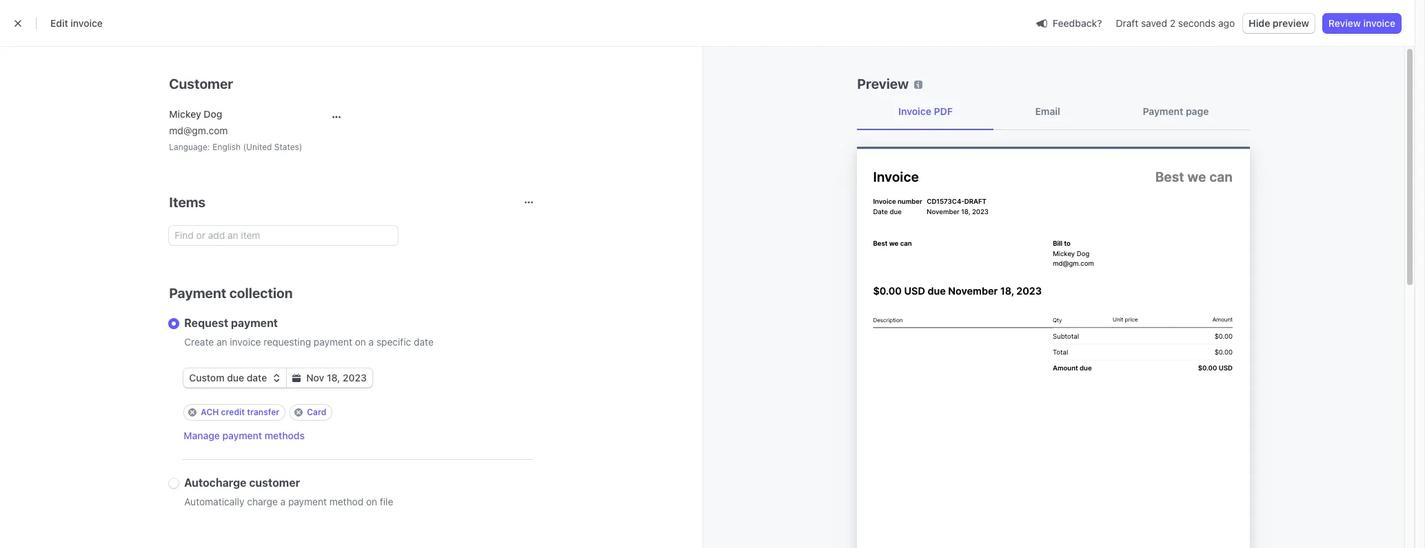 Task type: locate. For each thing, give the bounding box(es) containing it.
1 horizontal spatial svg image
[[333, 113, 341, 121]]

invoice pdf
[[899, 106, 953, 117]]

saved
[[1141, 17, 1167, 29]]

preview
[[1273, 17, 1309, 29]]

invoice inside button
[[1364, 17, 1396, 29]]

manage
[[184, 430, 220, 442]]

tab list
[[857, 94, 1250, 130]]

0 vertical spatial svg image
[[333, 113, 341, 121]]

hide
[[1249, 17, 1270, 29]]

0 horizontal spatial payment
[[169, 285, 226, 301]]

items
[[169, 194, 206, 210]]

1 horizontal spatial on
[[366, 496, 377, 508]]

payment
[[231, 317, 278, 330], [314, 337, 352, 348], [222, 430, 262, 442], [288, 496, 327, 508]]

feedback?
[[1053, 17, 1102, 29]]

0 horizontal spatial invoice
[[71, 17, 103, 29]]

1 vertical spatial a
[[280, 496, 286, 508]]

date inside request payment create an invoice requesting payment on a specific date
[[414, 337, 434, 348]]

payment
[[1143, 106, 1184, 117], [169, 285, 226, 301]]

date right specific
[[414, 337, 434, 348]]

payment down 'ach credit transfer'
[[222, 430, 262, 442]]

ach credit transfer
[[201, 408, 279, 418]]

manage payment methods button
[[184, 430, 305, 443]]

on
[[355, 337, 366, 348], [366, 496, 377, 508]]

collection
[[229, 285, 293, 301]]

ach
[[201, 408, 219, 418]]

0 vertical spatial a
[[369, 337, 374, 348]]

custom due date
[[189, 372, 267, 384]]

2 horizontal spatial invoice
[[1364, 17, 1396, 29]]

2023
[[343, 372, 367, 384]]

method
[[329, 496, 364, 508]]

methods
[[265, 430, 305, 442]]

svg image inside 'nov 18, 2023' button
[[293, 374, 301, 383]]

draft saved 2 seconds ago
[[1116, 17, 1235, 29]]

charge
[[247, 496, 278, 508]]

1 vertical spatial on
[[366, 496, 377, 508]]

payment down customer
[[288, 496, 327, 508]]

payment up 18,
[[314, 337, 352, 348]]

on for payment
[[355, 337, 366, 348]]

invoice right an
[[230, 337, 261, 348]]

invoice for edit invoice
[[71, 17, 103, 29]]

1 horizontal spatial date
[[414, 337, 434, 348]]

invoice for review invoice
[[1364, 17, 1396, 29]]

tab list containing invoice pdf
[[857, 94, 1250, 130]]

1 vertical spatial payment
[[169, 285, 226, 301]]

requesting
[[264, 337, 311, 348]]

ago
[[1219, 17, 1235, 29]]

hide preview
[[1249, 17, 1309, 29]]

draft
[[1116, 17, 1139, 29]]

nov 18, 2023 button
[[287, 369, 372, 388]]

automatically
[[184, 496, 244, 508]]

payment inside tab list
[[1143, 106, 1184, 117]]

toolbar
[[184, 405, 333, 421]]

on inside request payment create an invoice requesting payment on a specific date
[[355, 337, 366, 348]]

invoice right review
[[1364, 17, 1396, 29]]

Find or add an item text field
[[169, 226, 398, 245]]

2
[[1170, 17, 1176, 29]]

a
[[369, 337, 374, 348], [280, 496, 286, 508]]

1 horizontal spatial a
[[369, 337, 374, 348]]

0 horizontal spatial a
[[280, 496, 286, 508]]

customer
[[249, 477, 300, 490]]

1 horizontal spatial payment
[[1143, 106, 1184, 117]]

svg image
[[333, 113, 341, 121], [293, 374, 301, 383]]

18,
[[327, 372, 340, 384]]

payment left 'page'
[[1143, 106, 1184, 117]]

invoice
[[71, 17, 103, 29], [1364, 17, 1396, 29], [230, 337, 261, 348]]

a inside autocharge customer automatically charge a payment method on file
[[280, 496, 286, 508]]

(united
[[243, 142, 272, 152]]

date inside "popup button"
[[247, 372, 267, 384]]

customer
[[169, 76, 233, 92]]

email
[[1035, 106, 1060, 117]]

0 vertical spatial payment
[[1143, 106, 1184, 117]]

date
[[414, 337, 434, 348], [247, 372, 267, 384]]

0 vertical spatial date
[[414, 337, 434, 348]]

on inside autocharge customer automatically charge a payment method on file
[[366, 496, 377, 508]]

1 vertical spatial date
[[247, 372, 267, 384]]

on left file
[[366, 496, 377, 508]]

pdf
[[934, 106, 953, 117]]

0 horizontal spatial date
[[247, 372, 267, 384]]

0 horizontal spatial svg image
[[293, 374, 301, 383]]

a right charge
[[280, 496, 286, 508]]

payment collection
[[169, 285, 293, 301]]

request
[[184, 317, 228, 330]]

invoice right the edit
[[71, 17, 103, 29]]

0 horizontal spatial on
[[355, 337, 366, 348]]

1 vertical spatial svg image
[[293, 374, 301, 383]]

request payment create an invoice requesting payment on a specific date
[[184, 317, 434, 348]]

seconds
[[1178, 17, 1216, 29]]

payment down collection
[[231, 317, 278, 330]]

1 horizontal spatial invoice
[[230, 337, 261, 348]]

date left svg image
[[247, 372, 267, 384]]

credit
[[221, 408, 245, 418]]

nov
[[306, 372, 324, 384]]

custom due date button
[[184, 369, 286, 388]]

toolbar containing ach credit transfer
[[184, 405, 333, 421]]

a left specific
[[369, 337, 374, 348]]

on left specific
[[355, 337, 366, 348]]

0 vertical spatial on
[[355, 337, 366, 348]]

payment up request
[[169, 285, 226, 301]]



Task type: describe. For each thing, give the bounding box(es) containing it.
payment inside autocharge customer automatically charge a payment method on file
[[288, 496, 327, 508]]

edit invoice
[[50, 17, 103, 29]]

invoice inside request payment create an invoice requesting payment on a specific date
[[230, 337, 261, 348]]

due
[[227, 372, 244, 384]]

manage payment methods
[[184, 430, 305, 442]]

hide preview button
[[1243, 14, 1315, 33]]

mickey dog md@gm.com language: english (united states)
[[169, 108, 302, 152]]

a inside request payment create an invoice requesting payment on a specific date
[[369, 337, 374, 348]]

svg image
[[273, 374, 281, 383]]

language:
[[169, 142, 210, 152]]

autocharge
[[184, 477, 247, 490]]

mickey
[[169, 108, 201, 120]]

specific
[[376, 337, 411, 348]]

feedback? button
[[1031, 13, 1108, 33]]

review
[[1329, 17, 1361, 29]]

remove ach credit transfer image
[[188, 409, 197, 417]]

payment for payment page
[[1143, 106, 1184, 117]]

transfer
[[247, 408, 279, 418]]

page
[[1186, 106, 1209, 117]]

states)
[[274, 142, 302, 152]]

invoice
[[899, 106, 932, 117]]

dog
[[204, 108, 222, 120]]

english
[[213, 142, 241, 152]]

an
[[217, 337, 227, 348]]

preview
[[857, 76, 909, 92]]

card
[[307, 408, 326, 418]]

payment page
[[1143, 106, 1209, 117]]

nov 18, 2023
[[306, 372, 367, 384]]

remove card image
[[295, 409, 303, 417]]

on for customer
[[366, 496, 377, 508]]

md@gm.com
[[169, 125, 228, 137]]

autocharge customer automatically charge a payment method on file
[[184, 477, 393, 508]]

edit
[[50, 17, 68, 29]]

payment for payment collection
[[169, 285, 226, 301]]

payment inside button
[[222, 430, 262, 442]]

review invoice
[[1329, 17, 1396, 29]]

file
[[380, 496, 393, 508]]

review invoice button
[[1323, 14, 1401, 33]]

custom
[[189, 372, 225, 384]]

create
[[184, 337, 214, 348]]



Task type: vqa. For each thing, say whether or not it's contained in the screenshot.
Custom
yes



